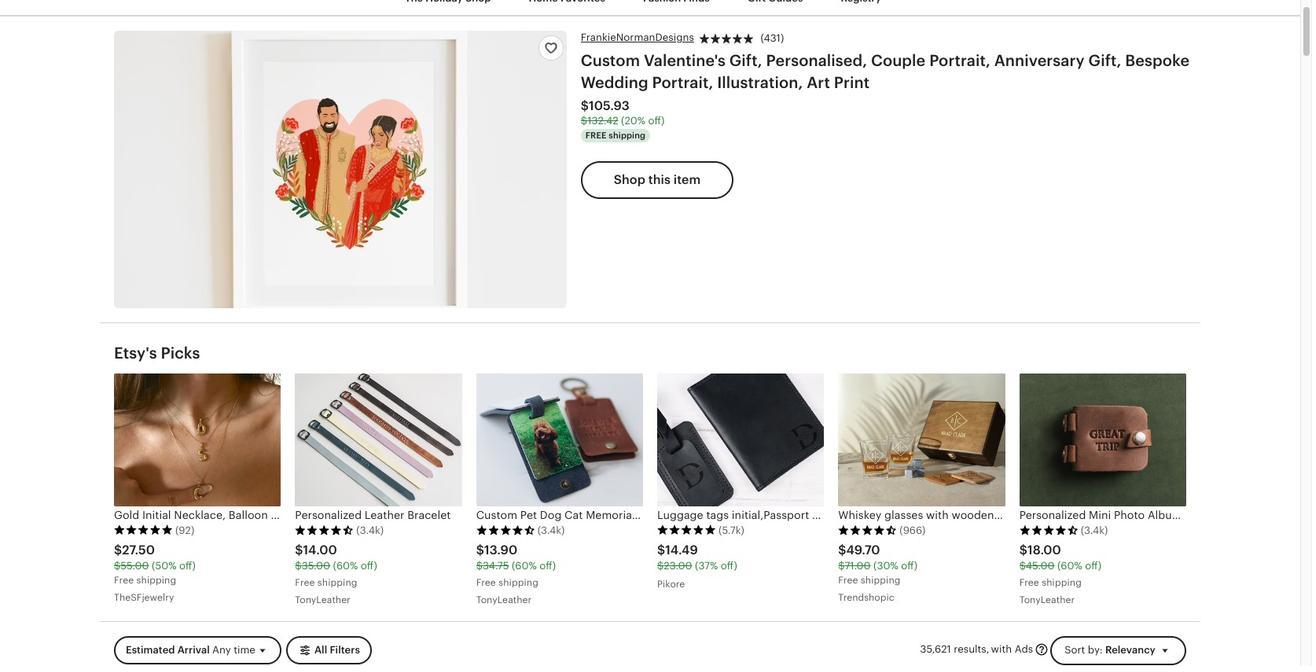 Task type: describe. For each thing, give the bounding box(es) containing it.
valentine's
[[644, 52, 726, 69]]

off) for 13.90
[[540, 560, 556, 572]]

14.49
[[666, 543, 698, 558]]

custom pet dog cat memorial loss engraved gifts photo key chain personalized leather key ring keychain image
[[476, 374, 643, 506]]

(20%
[[621, 115, 646, 127]]

personalized leather bracelet image
[[295, 374, 462, 506]]

ads
[[1015, 644, 1034, 656]]

time
[[234, 644, 256, 656]]

off) for 49.70
[[902, 560, 918, 572]]

sort
[[1065, 644, 1086, 656]]

35,621
[[921, 644, 952, 656]]

free for 13.90
[[476, 577, 496, 588]]

art
[[807, 74, 831, 91]]

etsy's picks
[[114, 345, 200, 362]]

relevancy
[[1106, 644, 1156, 656]]

$ 14.00 $ 35.00 (60% off) free shipping tonyleather
[[295, 543, 377, 605]]

pikore
[[658, 579, 685, 590]]

frankienormandesigns link
[[581, 31, 694, 45]]

4.5 out of 5 stars image for 14.00
[[295, 525, 354, 536]]

34.75
[[483, 560, 509, 572]]

couple
[[872, 52, 926, 69]]

$ 18.00 $ 45.00 (60% off) free shipping tonyleather
[[1020, 543, 1102, 605]]

all
[[315, 644, 327, 656]]

free
[[586, 131, 607, 140]]

all filters button
[[286, 636, 372, 665]]

4.5 out of 5 stars image for 49.70
[[839, 525, 898, 536]]

35.00
[[302, 560, 330, 572]]

shipping for 49.70
[[861, 575, 901, 586]]

off) for 14.49
[[721, 560, 738, 572]]

results,
[[954, 644, 990, 656]]

tonyleather for 14.00
[[295, 594, 351, 605]]

13.90
[[484, 543, 518, 558]]

free for 18.00
[[1020, 577, 1040, 588]]

luggage tags initial,passport holder personalized,leather luggage tag personalized,custom passport holder and luggage tag image
[[658, 374, 825, 506]]

(60% for 18.00
[[1058, 560, 1083, 572]]

5 out of 5 stars image for 14.49
[[658, 525, 717, 536]]

sort by: relevancy
[[1065, 644, 1156, 656]]

(50%
[[152, 560, 177, 572]]

(37%
[[695, 560, 718, 572]]

(92)
[[175, 524, 195, 536]]

personalized
[[295, 509, 362, 521]]

$ 13.90 $ 34.75 (60% off) free shipping tonyleather
[[476, 543, 556, 605]]

18.00
[[1028, 543, 1062, 558]]

illustration,
[[717, 74, 803, 91]]

filters
[[330, 644, 360, 656]]

tonyleather for 18.00
[[1020, 594, 1075, 605]]

picks
[[161, 345, 200, 362]]

4.5 out of 5 stars image for 13.90
[[476, 525, 535, 536]]

shipping for 18.00
[[1042, 577, 1082, 588]]

1 horizontal spatial portrait,
[[930, 52, 991, 69]]

leather
[[365, 509, 405, 521]]

free for 27.50
[[114, 575, 134, 586]]

bespoke
[[1126, 52, 1190, 69]]

1 gift, from the left
[[730, 52, 763, 69]]

off) for 14.00
[[361, 560, 377, 572]]

personalized leather bracelet
[[295, 509, 451, 521]]

(3.4k) for 14.00
[[357, 524, 384, 536]]

thesfjewelry
[[114, 592, 174, 603]]

4.5 out of 5 stars image for 18.00
[[1020, 525, 1079, 536]]

132.42
[[588, 115, 619, 127]]

frankienormandesigns
[[581, 32, 694, 43]]

(60% for 14.00
[[333, 560, 358, 572]]

49.70
[[847, 543, 881, 558]]

55.00
[[121, 560, 149, 572]]



Task type: vqa. For each thing, say whether or not it's contained in the screenshot.
Estimated
yes



Task type: locate. For each thing, give the bounding box(es) containing it.
free down 71.00 in the right of the page
[[839, 575, 859, 586]]

free
[[114, 575, 134, 586], [839, 575, 859, 586], [295, 577, 315, 588], [476, 577, 496, 588], [1020, 577, 1040, 588]]

0 horizontal spatial tonyleather
[[295, 594, 351, 605]]

1 horizontal spatial 5 out of 5 stars image
[[658, 525, 717, 536]]

wedding
[[581, 74, 649, 91]]

shipping down (20%
[[609, 131, 646, 140]]

tonyleather down 34.75 at left
[[476, 594, 532, 605]]

shipping inside $ 13.90 $ 34.75 (60% off) free shipping tonyleather
[[499, 577, 539, 588]]

portrait, down valentine's at the top
[[653, 74, 714, 91]]

(431)
[[761, 32, 784, 44]]

5 out of 5 stars image up 27.50
[[114, 525, 173, 536]]

2 5 out of 5 stars image from the left
[[658, 525, 717, 536]]

shipping down (30%
[[861, 575, 901, 586]]

off) right (20%
[[649, 115, 665, 127]]

(3.4k) for 18.00
[[1081, 524, 1109, 536]]

print
[[834, 74, 870, 91]]

off) inside $ 18.00 $ 45.00 (60% off) free shipping tonyleather
[[1086, 560, 1102, 572]]

(60% for 13.90
[[512, 560, 537, 572]]

etsy's
[[114, 345, 157, 362]]

0 vertical spatial portrait,
[[930, 52, 991, 69]]

5 out of 5 stars image up 14.49 on the right bottom of page
[[658, 525, 717, 536]]

2 (3.4k) from the left
[[538, 524, 565, 536]]

off)
[[649, 115, 665, 127], [179, 560, 196, 572], [361, 560, 377, 572], [540, 560, 556, 572], [721, 560, 738, 572], [902, 560, 918, 572], [1086, 560, 1102, 572]]

off) inside $ 14.49 $ 23.00 (37% off) pikore
[[721, 560, 738, 572]]

4.5 out of 5 stars image down the personalized
[[295, 525, 354, 536]]

4 4.5 out of 5 stars image from the left
[[1020, 525, 1079, 536]]

off) right '(50%'
[[179, 560, 196, 572]]

$ 14.49 $ 23.00 (37% off) pikore
[[658, 543, 738, 590]]

1 (60% from the left
[[333, 560, 358, 572]]

3 4.5 out of 5 stars image from the left
[[839, 525, 898, 536]]

2 horizontal spatial (3.4k)
[[1081, 524, 1109, 536]]

tonyleather down 45.00
[[1020, 594, 1075, 605]]

5 out of 5 stars image for 27.50
[[114, 525, 173, 536]]

$ 49.70 $ 71.00 (30% off) free shipping trendshopic
[[839, 543, 918, 603]]

all filters
[[315, 644, 360, 656]]

tonyleather for 13.90
[[476, 594, 532, 605]]

0 horizontal spatial (60%
[[333, 560, 358, 572]]

0 horizontal spatial portrait,
[[653, 74, 714, 91]]

off) down personalized leather bracelet
[[361, 560, 377, 572]]

(60%
[[333, 560, 358, 572], [512, 560, 537, 572], [1058, 560, 1083, 572]]

menu bar
[[100, 0, 1201, 17]]

45.00
[[1026, 560, 1055, 572]]

23.00
[[664, 560, 693, 572]]

2 4.5 out of 5 stars image from the left
[[476, 525, 535, 536]]

estimated
[[126, 644, 175, 656]]

free inside $ 18.00 $ 45.00 (60% off) free shipping tonyleather
[[1020, 577, 1040, 588]]

bracelet
[[408, 509, 451, 521]]

5 out of 5 stars image
[[114, 525, 173, 536], [658, 525, 717, 536]]

gift, up illustration,
[[730, 52, 763, 69]]

free down 45.00
[[1020, 577, 1040, 588]]

1 horizontal spatial gift,
[[1089, 52, 1122, 69]]

free inside $ 14.00 $ 35.00 (60% off) free shipping tonyleather
[[295, 577, 315, 588]]

35,621 results,
[[921, 644, 990, 656]]

1 tonyleather from the left
[[295, 594, 351, 605]]

14.00
[[303, 543, 337, 558]]

with ads
[[992, 644, 1034, 656]]

$
[[581, 98, 589, 113], [581, 115, 588, 127], [114, 543, 122, 558], [295, 543, 303, 558], [476, 543, 484, 558], [658, 543, 666, 558], [839, 543, 847, 558], [1020, 543, 1028, 558], [114, 560, 121, 572], [295, 560, 302, 572], [476, 560, 483, 572], [658, 560, 664, 572], [839, 560, 845, 572], [1020, 560, 1026, 572]]

(60% right 35.00
[[333, 560, 358, 572]]

2 (60% from the left
[[512, 560, 537, 572]]

gift,
[[730, 52, 763, 69], [1089, 52, 1122, 69]]

71.00
[[845, 560, 871, 572]]

0 horizontal spatial 5 out of 5 stars image
[[114, 525, 173, 536]]

3 (60% from the left
[[1058, 560, 1083, 572]]

shipping down 34.75 at left
[[499, 577, 539, 588]]

personalised,
[[767, 52, 868, 69]]

custom valentine's gift, personalised, couple portrait, anniversary gift, bespoke wedding portrait, illustration, art print link
[[581, 52, 1190, 91]]

shipping down 45.00
[[1042, 577, 1082, 588]]

off) inside $ 49.70 $ 71.00 (30% off) free shipping trendshopic
[[902, 560, 918, 572]]

personalized mini photo album, small photo album, anniversary gift, photo gift for dad, leather unique photo gift, adventure gifts image
[[1020, 374, 1187, 506]]

shipping for 13.90
[[499, 577, 539, 588]]

custom
[[581, 52, 640, 69]]

shipping inside $ 27.50 $ 55.00 (50% off) free shipping thesfjewelry
[[137, 575, 176, 586]]

4.5 out of 5 stars image
[[295, 525, 354, 536], [476, 525, 535, 536], [839, 525, 898, 536], [1020, 525, 1079, 536]]

item
[[674, 172, 701, 187]]

105.93
[[589, 98, 630, 113]]

portrait,
[[930, 52, 991, 69], [653, 74, 714, 91]]

shipping inside $ 14.00 $ 35.00 (60% off) free shipping tonyleather
[[318, 577, 358, 588]]

(5.7k)
[[719, 524, 745, 536]]

2 gift, from the left
[[1089, 52, 1122, 69]]

shop this item
[[614, 172, 701, 187]]

4.5 out of 5 stars image up 18.00
[[1020, 525, 1079, 536]]

custom valentine's gift, personalised, couple portrait, anniversary gift, bespoke wedding portrait, illustration, art print $ 105.93 $ 132.42 (20% off) free shipping
[[581, 52, 1190, 140]]

this
[[649, 172, 671, 187]]

(966)
[[900, 524, 926, 536]]

(60% inside $ 13.90 $ 34.75 (60% off) free shipping tonyleather
[[512, 560, 537, 572]]

4.5 out of 5 stars image up 13.90
[[476, 525, 535, 536]]

shipping for 27.50
[[137, 575, 176, 586]]

shipping inside $ 18.00 $ 45.00 (60% off) free shipping tonyleather
[[1042, 577, 1082, 588]]

trendshopic
[[839, 592, 895, 603]]

1 horizontal spatial tonyleather
[[476, 594, 532, 605]]

shipping
[[609, 131, 646, 140], [137, 575, 176, 586], [861, 575, 901, 586], [318, 577, 358, 588], [499, 577, 539, 588], [1042, 577, 1082, 588]]

whiskey glasses with wooden box, personalized whiskey glass, christmas gift, for boyfriend gifts, monogrammed whiskey glass image
[[839, 374, 1006, 506]]

gold initial necklace, balloon initial pendant, initial letter pendant, layered necklace, bubble letter necklace, dainty custom necklace image
[[114, 374, 281, 506]]

free inside $ 27.50 $ 55.00 (50% off) free shipping thesfjewelry
[[114, 575, 134, 586]]

off) right 45.00
[[1086, 560, 1102, 572]]

off) right 34.75 at left
[[540, 560, 556, 572]]

(60% inside $ 18.00 $ 45.00 (60% off) free shipping tonyleather
[[1058, 560, 1083, 572]]

off) inside custom valentine's gift, personalised, couple portrait, anniversary gift, bespoke wedding portrait, illustration, art print $ 105.93 $ 132.42 (20% off) free shipping
[[649, 115, 665, 127]]

(60% right 45.00
[[1058, 560, 1083, 572]]

tonyleather inside $ 13.90 $ 34.75 (60% off) free shipping tonyleather
[[476, 594, 532, 605]]

gift, left bespoke
[[1089, 52, 1122, 69]]

portrait, right couple on the right top
[[930, 52, 991, 69]]

1 horizontal spatial (3.4k)
[[538, 524, 565, 536]]

with
[[992, 644, 1013, 656]]

1 horizontal spatial (60%
[[512, 560, 537, 572]]

0 horizontal spatial (3.4k)
[[357, 524, 384, 536]]

off) for 18.00
[[1086, 560, 1102, 572]]

off) inside $ 27.50 $ 55.00 (50% off) free shipping thesfjewelry
[[179, 560, 196, 572]]

tonyleather inside $ 14.00 $ 35.00 (60% off) free shipping tonyleather
[[295, 594, 351, 605]]

shipping down 35.00
[[318, 577, 358, 588]]

off) for 27.50
[[179, 560, 196, 572]]

1 4.5 out of 5 stars image from the left
[[295, 525, 354, 536]]

free for 14.00
[[295, 577, 315, 588]]

off) inside $ 13.90 $ 34.75 (60% off) free shipping tonyleather
[[540, 560, 556, 572]]

by:
[[1089, 644, 1103, 656]]

shipping inside custom valentine's gift, personalised, couple portrait, anniversary gift, bespoke wedding portrait, illustration, art print $ 105.93 $ 132.42 (20% off) free shipping
[[609, 131, 646, 140]]

free inside $ 13.90 $ 34.75 (60% off) free shipping tonyleather
[[476, 577, 496, 588]]

shop
[[614, 172, 646, 187]]

free for 49.70
[[839, 575, 859, 586]]

(3.4k) for 13.90
[[538, 524, 565, 536]]

shipping down '(50%'
[[137, 575, 176, 586]]

tonyleather
[[295, 594, 351, 605], [476, 594, 532, 605], [1020, 594, 1075, 605]]

27.50
[[122, 543, 155, 558]]

(3.4k) up $ 18.00 $ 45.00 (60% off) free shipping tonyleather
[[1081, 524, 1109, 536]]

$ 27.50 $ 55.00 (50% off) free shipping thesfjewelry
[[114, 543, 196, 603]]

off) inside $ 14.00 $ 35.00 (60% off) free shipping tonyleather
[[361, 560, 377, 572]]

(30%
[[874, 560, 899, 572]]

(60% down 13.90
[[512, 560, 537, 572]]

(3.4k) down personalized leather bracelet
[[357, 524, 384, 536]]

off) right (37%
[[721, 560, 738, 572]]

2 horizontal spatial tonyleather
[[1020, 594, 1075, 605]]

free down "55.00"
[[114, 575, 134, 586]]

4.5 out of 5 stars image up 49.70
[[839, 525, 898, 536]]

0 horizontal spatial gift,
[[730, 52, 763, 69]]

free inside $ 49.70 $ 71.00 (30% off) free shipping trendshopic
[[839, 575, 859, 586]]

2 tonyleather from the left
[[476, 594, 532, 605]]

free down 35.00
[[295, 577, 315, 588]]

estimated arrival any time
[[126, 644, 256, 656]]

3 tonyleather from the left
[[1020, 594, 1075, 605]]

tonyleather down 35.00
[[295, 594, 351, 605]]

1 vertical spatial portrait,
[[653, 74, 714, 91]]

off) right (30%
[[902, 560, 918, 572]]

(3.4k)
[[357, 524, 384, 536], [538, 524, 565, 536], [1081, 524, 1109, 536]]

anniversary
[[995, 52, 1085, 69]]

1 5 out of 5 stars image from the left
[[114, 525, 173, 536]]

(3.4k) up $ 13.90 $ 34.75 (60% off) free shipping tonyleather
[[538, 524, 565, 536]]

free down 34.75 at left
[[476, 577, 496, 588]]

shipping inside $ 49.70 $ 71.00 (30% off) free shipping trendshopic
[[861, 575, 901, 586]]

arrival
[[178, 644, 210, 656]]

2 horizontal spatial (60%
[[1058, 560, 1083, 572]]

shipping for 14.00
[[318, 577, 358, 588]]

shop this item link
[[581, 161, 734, 199]]

3 (3.4k) from the left
[[1081, 524, 1109, 536]]

1 (3.4k) from the left
[[357, 524, 384, 536]]

any
[[212, 644, 231, 656]]

(60% inside $ 14.00 $ 35.00 (60% off) free shipping tonyleather
[[333, 560, 358, 572]]

tonyleather inside $ 18.00 $ 45.00 (60% off) free shipping tonyleather
[[1020, 594, 1075, 605]]



